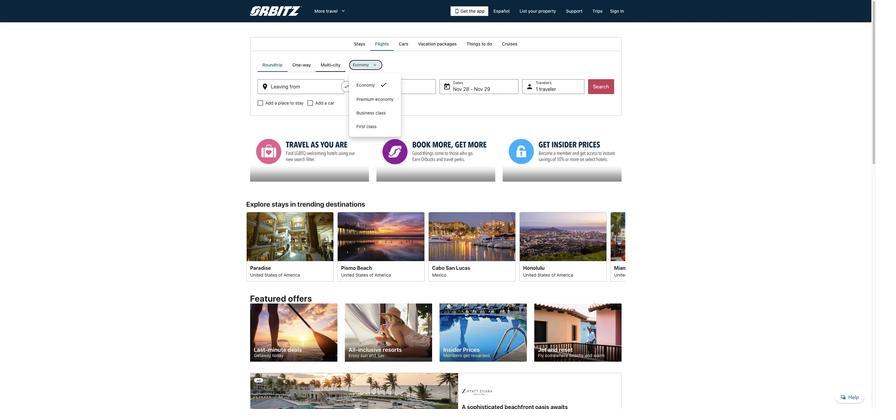 Task type: vqa. For each thing, say whether or not it's contained in the screenshot.
SWAP ORIGIN AND DESTINATION VALUES image on the left top of page
yes



Task type: describe. For each thing, give the bounding box(es) containing it.
orbitz logo image
[[250, 6, 302, 16]]

get the app link
[[451, 6, 489, 16]]

premium economy
[[357, 97, 394, 102]]

beach for miami beach
[[630, 265, 645, 271]]

roundtrip
[[263, 62, 283, 68]]

states inside honolulu united states of america
[[538, 272, 551, 278]]

1 traveler
[[536, 86, 557, 92]]

one-way link
[[288, 58, 316, 72]]

more
[[315, 8, 325, 14]]

property
[[539, 8, 557, 14]]

first class button
[[349, 120, 401, 133]]

somewhere
[[545, 353, 568, 358]]

minute
[[268, 347, 286, 354]]

featured offers region
[[246, 290, 626, 366]]

inclusive
[[358, 347, 382, 354]]

2 horizontal spatial and
[[585, 353, 593, 358]]

swap origin and destination values image
[[344, 84, 350, 90]]

resorts
[[383, 347, 402, 354]]

states inside miami beach united states of america
[[629, 272, 642, 278]]

stays link
[[349, 37, 370, 51]]

explore stays in trending destinations
[[246, 200, 365, 208]]

nov 28 - nov 29 button
[[440, 79, 519, 94]]

marina cabo san lucas which includes a marina, a coastal town and night scenes image
[[429, 212, 516, 261]]

today
[[272, 353, 283, 358]]

add for add a place to stay
[[266, 100, 274, 106]]

featured
[[250, 294, 286, 304]]

lucas
[[456, 265, 470, 271]]

all-
[[349, 347, 358, 354]]

america inside honolulu united states of america
[[557, 272, 573, 278]]

premium
[[357, 97, 374, 102]]

of inside paradise united states of america
[[278, 272, 282, 278]]

explore
[[246, 200, 270, 208]]

add for add a car
[[316, 100, 324, 106]]

first class
[[357, 124, 377, 129]]

cruises
[[502, 41, 518, 46]]

things
[[467, 41, 481, 46]]

destinations
[[326, 200, 365, 208]]

things to do
[[467, 41, 492, 46]]

economy for economy dropdown button
[[353, 63, 369, 67]]

sign in button
[[608, 6, 627, 17]]

of inside honolulu united states of america
[[552, 272, 556, 278]]

miami
[[614, 265, 629, 271]]

support link
[[561, 6, 588, 17]]

multi-city
[[321, 62, 341, 68]]

first
[[357, 124, 366, 129]]

of inside pismo beach united states of america
[[370, 272, 374, 278]]

mexico
[[432, 272, 447, 278]]

your
[[529, 8, 538, 14]]

united inside paradise united states of america
[[250, 272, 263, 278]]

cars link
[[394, 37, 413, 51]]

one-way
[[293, 62, 311, 68]]

honolulu
[[523, 265, 545, 271]]

economy button
[[349, 77, 401, 92]]

multi-city link
[[316, 58, 346, 72]]

the
[[469, 8, 476, 14]]

español button
[[489, 6, 515, 17]]

insider
[[443, 347, 462, 354]]

search button
[[588, 79, 614, 94]]

getaway
[[254, 353, 271, 358]]

traveler
[[540, 86, 557, 92]]

pismo beach united states of america
[[341, 265, 391, 278]]

flights
[[375, 41, 389, 46]]

trips
[[593, 8, 603, 14]]

all-inclusive resorts enjoy sun and fun
[[349, 347, 402, 358]]

economy button
[[349, 60, 383, 70]]

offers
[[288, 294, 312, 304]]

show next card image
[[622, 243, 629, 251]]

featured offers
[[250, 294, 312, 304]]

class for first class
[[367, 124, 377, 129]]

trending
[[298, 200, 325, 208]]

city
[[333, 62, 341, 68]]

list
[[520, 8, 527, 14]]

download the app button image
[[455, 9, 460, 14]]

and inside all-inclusive resorts enjoy sun and fun
[[369, 353, 376, 358]]

last-
[[254, 347, 268, 354]]

economy for economy button
[[357, 82, 375, 88]]

add a car
[[316, 100, 335, 106]]

jet and reset fly somewhere beachy and warm
[[538, 347, 605, 358]]

packages
[[437, 41, 457, 46]]

vacation packages
[[418, 41, 457, 46]]

list your property
[[520, 8, 557, 14]]

0 horizontal spatial to
[[290, 100, 294, 106]]

get
[[463, 353, 470, 358]]

1 horizontal spatial and
[[548, 347, 558, 354]]

miami beach united states of america
[[614, 265, 664, 278]]

tab list containing stays
[[250, 37, 622, 51]]

featured offers main content
[[0, 37, 872, 410]]

beachy
[[570, 353, 584, 358]]

-
[[471, 86, 473, 92]]

america inside miami beach united states of america
[[648, 272, 664, 278]]

28
[[464, 86, 470, 92]]

español
[[494, 8, 510, 14]]



Task type: locate. For each thing, give the bounding box(es) containing it.
miami beach featuring a city and street scenes image
[[611, 212, 698, 261]]

2 beach from the left
[[630, 265, 645, 271]]

states down honolulu at the right bottom
[[538, 272, 551, 278]]

states inside paradise united states of america
[[265, 272, 277, 278]]

search
[[593, 84, 609, 90]]

1 vertical spatial tab list
[[258, 58, 346, 72]]

of
[[278, 272, 282, 278], [370, 272, 374, 278], [552, 272, 556, 278], [643, 272, 647, 278]]

economy
[[376, 97, 394, 102]]

cabo san lucas mexico
[[432, 265, 470, 278]]

flights link
[[370, 37, 394, 51]]

0 horizontal spatial a
[[275, 100, 277, 106]]

show previous card image
[[243, 243, 250, 251]]

in right sign
[[621, 8, 624, 14]]

in
[[621, 8, 624, 14], [290, 200, 296, 208]]

states down pismo
[[356, 272, 368, 278]]

29
[[485, 86, 491, 92]]

to left stay
[[290, 100, 294, 106]]

class
[[376, 110, 386, 116], [367, 124, 377, 129]]

economy down stays link on the left of page
[[353, 63, 369, 67]]

beach inside miami beach united states of america
[[630, 265, 645, 271]]

class down economy
[[376, 110, 386, 116]]

add
[[266, 100, 274, 106], [316, 100, 324, 106]]

1 horizontal spatial to
[[482, 41, 486, 46]]

4 of from the left
[[643, 272, 647, 278]]

states
[[265, 272, 277, 278], [356, 272, 368, 278], [538, 272, 551, 278], [629, 272, 642, 278]]

get
[[461, 8, 468, 14]]

tab list containing roundtrip
[[258, 58, 346, 72]]

list your property link
[[515, 6, 561, 17]]

1 add from the left
[[266, 100, 274, 106]]

united down paradise
[[250, 272, 263, 278]]

economy up premium
[[357, 82, 375, 88]]

jet
[[538, 347, 547, 354]]

3 of from the left
[[552, 272, 556, 278]]

america inside paradise united states of america
[[284, 272, 300, 278]]

add left place
[[266, 100, 274, 106]]

1
[[536, 86, 538, 92]]

0 vertical spatial to
[[482, 41, 486, 46]]

and left the "fun"
[[369, 353, 376, 358]]

nov left 28
[[453, 86, 462, 92]]

car
[[328, 100, 335, 106]]

prices
[[463, 347, 480, 354]]

0 horizontal spatial and
[[369, 353, 376, 358]]

add left car
[[316, 100, 324, 106]]

las vegas featuring interior views image
[[246, 212, 334, 261]]

roundtrip link
[[258, 58, 288, 72]]

united down honolulu at the right bottom
[[523, 272, 537, 278]]

states down paradise
[[265, 272, 277, 278]]

paradise
[[250, 265, 271, 271]]

pismo beach featuring a sunset, views and tropical scenes image
[[338, 212, 425, 261]]

trips link
[[588, 6, 608, 17]]

united inside pismo beach united states of america
[[341, 272, 354, 278]]

america
[[284, 272, 300, 278], [375, 272, 391, 278], [557, 272, 573, 278], [648, 272, 664, 278]]

0 vertical spatial economy
[[353, 63, 369, 67]]

enjoy
[[349, 353, 359, 358]]

beach for pismo beach
[[357, 265, 372, 271]]

tab list
[[250, 37, 622, 51], [258, 58, 346, 72]]

to left the "do" in the right of the page
[[482, 41, 486, 46]]

a
[[275, 100, 277, 106], [325, 100, 327, 106]]

3 america from the left
[[557, 272, 573, 278]]

stays
[[272, 200, 289, 208]]

0 horizontal spatial add
[[266, 100, 274, 106]]

business class
[[357, 110, 386, 116]]

a left place
[[275, 100, 277, 106]]

more travel button
[[310, 6, 351, 17]]

sun
[[361, 353, 368, 358]]

0 horizontal spatial in
[[290, 200, 296, 208]]

states inside pismo beach united states of america
[[356, 272, 368, 278]]

1 vertical spatial class
[[367, 124, 377, 129]]

add a place to stay
[[266, 100, 304, 106]]

states down miami
[[629, 272, 642, 278]]

1 beach from the left
[[357, 265, 372, 271]]

1 nov from the left
[[453, 86, 462, 92]]

united
[[250, 272, 263, 278], [341, 272, 354, 278], [523, 272, 537, 278], [614, 272, 628, 278]]

app
[[477, 8, 485, 14]]

united down miami
[[614, 272, 628, 278]]

a for car
[[325, 100, 327, 106]]

san
[[446, 265, 455, 271]]

sign
[[611, 8, 620, 14]]

things to do link
[[462, 37, 497, 51]]

in inside dropdown button
[[621, 8, 624, 14]]

economy inside button
[[357, 82, 375, 88]]

1 horizontal spatial nov
[[474, 86, 483, 92]]

warm
[[594, 353, 605, 358]]

honolulu united states of america
[[523, 265, 573, 278]]

1 a from the left
[[275, 100, 277, 106]]

4 united from the left
[[614, 272, 628, 278]]

3 united from the left
[[523, 272, 537, 278]]

paradise united states of america
[[250, 265, 300, 278]]

united inside honolulu united states of america
[[523, 272, 537, 278]]

2 states from the left
[[356, 272, 368, 278]]

class right first in the left of the page
[[367, 124, 377, 129]]

nov 28 - nov 29
[[453, 86, 491, 92]]

way
[[303, 62, 311, 68]]

nov
[[453, 86, 462, 92], [474, 86, 483, 92]]

1 vertical spatial in
[[290, 200, 296, 208]]

in inside featured offers "main content"
[[290, 200, 296, 208]]

1 states from the left
[[265, 272, 277, 278]]

rewarded
[[471, 353, 490, 358]]

1 horizontal spatial in
[[621, 8, 624, 14]]

nov right -
[[474, 86, 483, 92]]

2 add from the left
[[316, 100, 324, 106]]

one-
[[293, 62, 303, 68]]

business
[[357, 110, 375, 116]]

america inside pismo beach united states of america
[[375, 272, 391, 278]]

1 vertical spatial economy
[[357, 82, 375, 88]]

menu
[[349, 77, 401, 133]]

multi-
[[321, 62, 333, 68]]

1 of from the left
[[278, 272, 282, 278]]

2 america from the left
[[375, 272, 391, 278]]

place
[[278, 100, 289, 106]]

makiki - lower punchbowl - tantalus showing landscape views, a sunset and a city image
[[520, 212, 607, 261]]

beach right miami
[[630, 265, 645, 271]]

in right stays
[[290, 200, 296, 208]]

beach right pismo
[[357, 265, 372, 271]]

fun
[[378, 353, 384, 358]]

business class button
[[349, 106, 401, 120]]

insider prices members get rewarded
[[443, 347, 490, 358]]

united inside miami beach united states of america
[[614, 272, 628, 278]]

0 vertical spatial class
[[376, 110, 386, 116]]

1 vertical spatial to
[[290, 100, 294, 106]]

cars
[[399, 41, 409, 46]]

1 horizontal spatial beach
[[630, 265, 645, 271]]

0 horizontal spatial nov
[[453, 86, 462, 92]]

0 vertical spatial tab list
[[250, 37, 622, 51]]

pismo
[[341, 265, 356, 271]]

beach inside pismo beach united states of america
[[357, 265, 372, 271]]

1 horizontal spatial a
[[325, 100, 327, 106]]

2 of from the left
[[370, 272, 374, 278]]

2 nov from the left
[[474, 86, 483, 92]]

1 horizontal spatial add
[[316, 100, 324, 106]]

and left warm
[[585, 353, 593, 358]]

economy inside dropdown button
[[353, 63, 369, 67]]

0 horizontal spatial beach
[[357, 265, 372, 271]]

4 america from the left
[[648, 272, 664, 278]]

of inside miami beach united states of america
[[643, 272, 647, 278]]

menu inside featured offers "main content"
[[349, 77, 401, 133]]

class for business class
[[376, 110, 386, 116]]

cruises link
[[497, 37, 523, 51]]

4 states from the left
[[629, 272, 642, 278]]

deals
[[288, 347, 302, 354]]

0 vertical spatial in
[[621, 8, 624, 14]]

a for place
[[275, 100, 277, 106]]

1 united from the left
[[250, 272, 263, 278]]

economy
[[353, 63, 369, 67], [357, 82, 375, 88]]

1 america from the left
[[284, 272, 300, 278]]

united down pismo
[[341, 272, 354, 278]]

and
[[548, 347, 558, 354], [369, 353, 376, 358], [585, 353, 593, 358]]

2 a from the left
[[325, 100, 327, 106]]

to
[[482, 41, 486, 46], [290, 100, 294, 106]]

vacation
[[418, 41, 436, 46]]

fly
[[538, 353, 544, 358]]

3 states from the left
[[538, 272, 551, 278]]

stay
[[295, 100, 304, 106]]

a left car
[[325, 100, 327, 106]]

more travel
[[315, 8, 338, 14]]

2 united from the left
[[341, 272, 354, 278]]

menu containing economy
[[349, 77, 401, 133]]

and right jet
[[548, 347, 558, 354]]



